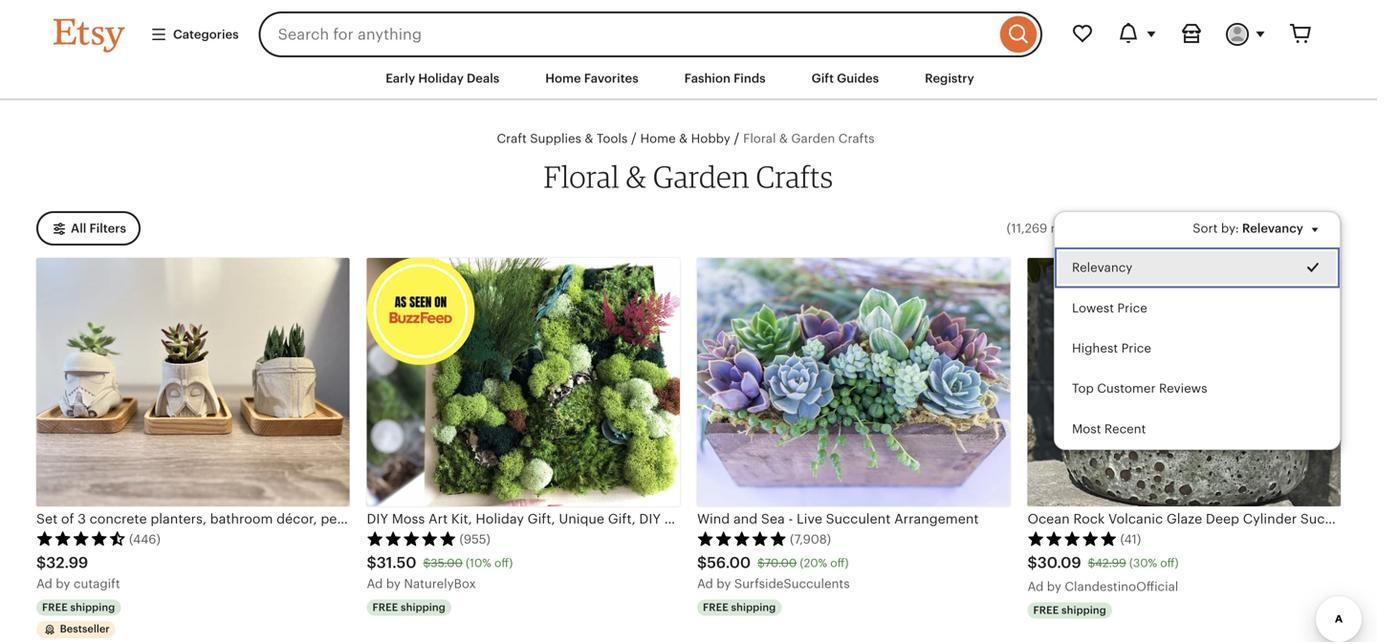 Task type: describe. For each thing, give the bounding box(es) containing it.
day)
[[604, 512, 631, 527]]

$ 31.50 $ 35.00 (10% off) a d by naturelybox
[[367, 555, 513, 592]]

4.5 out of 5 stars image
[[36, 531, 126, 546]]

free up bestseller
[[42, 602, 68, 614]]

most recent
[[1072, 422, 1146, 436]]

d inside $ 31.50 $ 35.00 (10% off) a d by naturelybox
[[375, 577, 383, 592]]

sea
[[761, 512, 785, 527]]

reviews
[[1159, 382, 1207, 396]]

off) for 31.50
[[494, 557, 513, 570]]

cutagift
[[74, 577, 120, 592]]

$ 32.99 a d by cutagift
[[36, 555, 120, 592]]

finds
[[734, 71, 766, 86]]

early holiday deals
[[386, 71, 499, 86]]

sort by: relevancy
[[1193, 221, 1303, 236]]

(
[[1007, 221, 1011, 236]]

by down 30.09
[[1047, 580, 1061, 594]]

-
[[788, 512, 793, 527]]

fashion
[[684, 71, 731, 86]]

gift guides link
[[797, 61, 893, 96]]

$ inside '$ 32.99 a d by cutagift'
[[36, 555, 46, 572]]

by:
[[1221, 221, 1239, 236]]

floral & garden crafts
[[544, 159, 833, 195]]

results,
[[1051, 221, 1094, 236]]

holders,
[[349, 512, 401, 527]]

early
[[386, 71, 415, 86]]

(10%
[[466, 557, 491, 570]]

42.99
[[1095, 557, 1126, 570]]

$ 56.00 $ 70.00 (20% off) a d by surfsidesucculents
[[697, 555, 850, 592]]

fashion finds
[[684, 71, 766, 86]]

price for highest price
[[1121, 341, 1151, 356]]

customer
[[1097, 382, 1156, 396]]

craft supplies & tools / home & hobby / floral & garden crafts
[[497, 131, 875, 146]]

30.09
[[1037, 555, 1081, 572]]

home & hobby link
[[640, 131, 730, 146]]

set
[[36, 512, 58, 527]]

gift
[[452, 512, 474, 527]]

deals
[[467, 71, 499, 86]]

registry link
[[911, 61, 989, 96]]

categories button
[[136, 17, 253, 52]]

all filters
[[71, 222, 126, 236]]

by inside $ 56.00 $ 70.00 (20% off) a d by surfsidesucculents
[[717, 577, 731, 592]]

(41)
[[1120, 533, 1141, 547]]

floral inside craft supplies & tools / home & hobby / floral & garden crafts
[[743, 132, 776, 146]]

a inside $ 31.50 $ 35.00 (10% off) a d by naturelybox
[[367, 577, 375, 592]]

shipping for 30.09
[[1062, 605, 1106, 617]]

planters,
[[150, 512, 207, 527]]

& left hobby
[[679, 132, 688, 146]]

home inside craft supplies & tools / home & hobby / floral & garden crafts
[[640, 132, 676, 146]]

32.99
[[46, 555, 88, 572]]

ocean rock volcanic glaze deep cylinder succulent + plant planters - handmade ceramic in two sizes, 10 inches and 8 inches tall image
[[1028, 258, 1341, 507]]

sort
[[1193, 221, 1218, 236]]

shipping up bestseller
[[70, 602, 115, 614]]

d inside '$ 32.99 a d by cutagift'
[[44, 577, 52, 592]]

most
[[1072, 422, 1101, 436]]

menu containing relevancy
[[1054, 211, 1341, 450]]

set of 3 concrete planters, bathroom décor, pen holders, unique gift (ready to ship next day)
[[36, 512, 631, 527]]

off) for 56.00
[[830, 557, 849, 570]]

$ 30.09 $ 42.99 (30% off)
[[1028, 555, 1179, 572]]

(7,908)
[[790, 533, 831, 547]]

holiday
[[418, 71, 464, 86]]

(30%
[[1129, 557, 1157, 570]]

1 / from the left
[[631, 131, 637, 146]]

56.00
[[707, 555, 751, 572]]

early holiday deals link
[[371, 61, 514, 96]]

all
[[71, 222, 86, 236]]

free shipping up bestseller
[[42, 602, 115, 614]]

& right hobby
[[779, 132, 788, 146]]

1 vertical spatial crafts
[[756, 159, 833, 195]]

categories banner
[[19, 0, 1358, 57]]

of
[[61, 512, 74, 527]]

free for 30.09
[[1033, 605, 1059, 617]]

a inside '$ 32.99 a d by cutagift'
[[36, 577, 45, 592]]

registry
[[925, 71, 974, 86]]

wind and sea - live succulent arrangement
[[697, 512, 979, 527]]

by inside '$ 32.99 a d by cutagift'
[[56, 577, 70, 592]]

price for lowest price
[[1117, 301, 1147, 315]]

shipping for 31.50
[[401, 602, 446, 614]]

d inside $ 56.00 $ 70.00 (20% off) a d by surfsidesucculents
[[705, 577, 713, 592]]

Search for anything text field
[[259, 11, 996, 57]]

crafts inside craft supplies & tools / home & hobby / floral & garden crafts
[[838, 132, 875, 146]]

next
[[572, 512, 600, 527]]

relevancy link
[[1055, 248, 1340, 288]]

free shipping for 56.00
[[703, 602, 776, 614]]

lowest price link
[[1055, 288, 1340, 328]]

wind and sea - live succulent arrangement image
[[697, 258, 1010, 507]]

none search field inside categories banner
[[259, 11, 1042, 57]]

bestseller
[[60, 624, 110, 636]]

top
[[1072, 382, 1094, 396]]

0 horizontal spatial relevancy
[[1072, 260, 1133, 275]]

lowest price
[[1072, 301, 1147, 315]]

home favorites link
[[531, 61, 653, 96]]

pen
[[321, 512, 345, 527]]

garden inside craft supplies & tools / home & hobby / floral & garden crafts
[[791, 132, 835, 146]]

& left tools
[[585, 132, 593, 146]]



Task type: locate. For each thing, give the bounding box(es) containing it.
5 out of 5 stars image
[[367, 531, 457, 546], [697, 531, 787, 546], [1028, 531, 1117, 546]]

1 vertical spatial relevancy
[[1072, 260, 1133, 275]]

free shipping for 30.09
[[1033, 605, 1106, 617]]

unique
[[404, 512, 449, 527]]

ship
[[542, 512, 569, 527]]

off) right (30%
[[1160, 557, 1179, 570]]

35.00
[[431, 557, 463, 570]]

a down holders,
[[367, 577, 375, 592]]

d
[[44, 577, 52, 592], [375, 577, 383, 592], [705, 577, 713, 592], [1036, 580, 1044, 594]]

home right tools
[[640, 132, 676, 146]]

1 horizontal spatial 5 out of 5 stars image
[[697, 531, 787, 546]]

and
[[733, 512, 758, 527]]

free shipping
[[42, 602, 115, 614], [372, 602, 446, 614], [703, 602, 776, 614], [1033, 605, 1106, 617]]

d down 31.50 at the left of the page
[[375, 577, 383, 592]]

concrete
[[90, 512, 147, 527]]

free for 56.00
[[703, 602, 729, 614]]

bathroom
[[210, 512, 273, 527]]

favorites
[[584, 71, 639, 86]]

categories
[[173, 27, 239, 42]]

5 out of 5 stars image up 30.09
[[1028, 531, 1117, 546]]

crafts
[[838, 132, 875, 146], [756, 159, 833, 195]]

1 vertical spatial floral
[[544, 159, 620, 195]]

shipping for 56.00
[[731, 602, 776, 614]]

by down 32.99 at bottom left
[[56, 577, 70, 592]]

menu bar containing early holiday deals
[[19, 57, 1358, 101]]

( 11,269 results,
[[1007, 221, 1094, 236]]

floral right hobby
[[743, 132, 776, 146]]

(ready
[[478, 512, 521, 527]]

garden down gift
[[791, 132, 835, 146]]

highest price
[[1072, 341, 1151, 356]]

d down 30.09
[[1036, 580, 1044, 594]]

shipping down a d by clandestinoofficial
[[1062, 605, 1106, 617]]

3 5 out of 5 stars image from the left
[[1028, 531, 1117, 546]]

free down 30.09
[[1033, 605, 1059, 617]]

11,269
[[1011, 221, 1047, 236]]

31.50
[[377, 555, 416, 572]]

relevancy right by:
[[1242, 221, 1303, 236]]

gift
[[812, 71, 834, 86]]

by inside $ 31.50 $ 35.00 (10% off) a d by naturelybox
[[386, 577, 401, 592]]

2 5 out of 5 stars image from the left
[[697, 531, 787, 546]]

a d by clandestinoofficial
[[1028, 580, 1178, 594]]

highest price link
[[1055, 328, 1340, 369]]

0 horizontal spatial 5 out of 5 stars image
[[367, 531, 457, 546]]

/ right tools
[[631, 131, 637, 146]]

/ right hobby
[[734, 131, 740, 146]]

clandestinoofficial
[[1065, 580, 1178, 594]]

most recent link
[[1055, 409, 1340, 449]]

garden
[[791, 132, 835, 146], [653, 159, 750, 195]]

filters
[[89, 222, 126, 236]]

2 / from the left
[[734, 131, 740, 146]]

home
[[545, 71, 581, 86], [640, 132, 676, 146]]

shipping down $ 56.00 $ 70.00 (20% off) a d by surfsidesucculents
[[731, 602, 776, 614]]

lowest
[[1072, 301, 1114, 315]]

free shipping down naturelybox
[[372, 602, 446, 614]]

all filters button
[[36, 212, 141, 246]]

0 horizontal spatial crafts
[[756, 159, 833, 195]]

a down wind
[[697, 577, 706, 592]]

5 out of 5 stars image for 31.50
[[367, 531, 457, 546]]

3
[[78, 512, 86, 527]]

price up top customer reviews
[[1121, 341, 1151, 356]]

wind
[[697, 512, 730, 527]]

5 out of 5 stars image for 56.00
[[697, 531, 787, 546]]

floral down craft supplies & tools link
[[544, 159, 620, 195]]

1 horizontal spatial home
[[640, 132, 676, 146]]

0 horizontal spatial home
[[545, 71, 581, 86]]

$ inside $ 30.09 $ 42.99 (30% off)
[[1088, 557, 1095, 570]]

3 off) from the left
[[1160, 557, 1179, 570]]

craft supplies & tools link
[[497, 131, 628, 146]]

set of 3 concrete planters, bathroom décor, pen holders, unique gift (ready to ship next day) image
[[36, 258, 350, 507]]

& down tools
[[626, 159, 647, 195]]

home favorites
[[545, 71, 639, 86]]

by down 31.50 at the left of the page
[[386, 577, 401, 592]]

free down 56.00
[[703, 602, 729, 614]]

&
[[585, 132, 593, 146], [679, 132, 688, 146], [779, 132, 788, 146], [626, 159, 647, 195]]

highest
[[1072, 341, 1118, 356]]

garden down hobby
[[653, 159, 750, 195]]

décor,
[[276, 512, 317, 527]]

guides
[[837, 71, 879, 86]]

relevancy up the lowest price
[[1072, 260, 1133, 275]]

off) inside $ 31.50 $ 35.00 (10% off) a d by naturelybox
[[494, 557, 513, 570]]

1 horizontal spatial floral
[[743, 132, 776, 146]]

2 horizontal spatial off)
[[1160, 557, 1179, 570]]

fashion finds link
[[670, 61, 780, 96]]

1 vertical spatial price
[[1121, 341, 1151, 356]]

a down $ 30.09 $ 42.99 (30% off)
[[1028, 580, 1036, 594]]

(446)
[[129, 533, 161, 547]]

naturelybox
[[404, 577, 476, 592]]

1 horizontal spatial /
[[734, 131, 740, 146]]

arrangement
[[894, 512, 979, 527]]

diy moss art kit, holiday gift, unique gift, diy moss art, unique christmas gift box,, birthday gift, diy craft kit for her him image
[[367, 258, 680, 507]]

1 horizontal spatial garden
[[791, 132, 835, 146]]

home left favorites
[[545, 71, 581, 86]]

2 horizontal spatial 5 out of 5 stars image
[[1028, 531, 1117, 546]]

0 horizontal spatial /
[[631, 131, 637, 146]]

menu
[[1054, 211, 1341, 450]]

recent
[[1104, 422, 1146, 436]]

0 vertical spatial crafts
[[838, 132, 875, 146]]

70.00
[[765, 557, 797, 570]]

0 vertical spatial floral
[[743, 132, 776, 146]]

0 vertical spatial price
[[1117, 301, 1147, 315]]

off)
[[494, 557, 513, 570], [830, 557, 849, 570], [1160, 557, 1179, 570]]

shipping down naturelybox
[[401, 602, 446, 614]]

0 vertical spatial relevancy
[[1242, 221, 1303, 236]]

d down 56.00
[[705, 577, 713, 592]]

5 out of 5 stars image down unique
[[367, 531, 457, 546]]

free shipping for 31.50
[[372, 602, 446, 614]]

1 horizontal spatial off)
[[830, 557, 849, 570]]

1 horizontal spatial crafts
[[838, 132, 875, 146]]

1 vertical spatial home
[[640, 132, 676, 146]]

1 horizontal spatial relevancy
[[1242, 221, 1303, 236]]

shipping
[[70, 602, 115, 614], [401, 602, 446, 614], [731, 602, 776, 614], [1062, 605, 1106, 617]]

a inside $ 56.00 $ 70.00 (20% off) a d by surfsidesucculents
[[697, 577, 706, 592]]

a
[[36, 577, 45, 592], [367, 577, 375, 592], [697, 577, 706, 592], [1028, 580, 1036, 594]]

None search field
[[259, 11, 1042, 57]]

off) inside $ 56.00 $ 70.00 (20% off) a d by surfsidesucculents
[[830, 557, 849, 570]]

1 5 out of 5 stars image from the left
[[367, 531, 457, 546]]

free for 31.50
[[372, 602, 398, 614]]

by
[[56, 577, 70, 592], [386, 577, 401, 592], [717, 577, 731, 592], [1047, 580, 1061, 594]]

1 off) from the left
[[494, 557, 513, 570]]

0 vertical spatial home
[[545, 71, 581, 86]]

0 vertical spatial garden
[[791, 132, 835, 146]]

1 vertical spatial garden
[[653, 159, 750, 195]]

by down 56.00
[[717, 577, 731, 592]]

top customer reviews
[[1072, 382, 1207, 396]]

hobby
[[691, 132, 730, 146]]

5 out of 5 stars image down and
[[697, 531, 787, 546]]

gift guides
[[812, 71, 879, 86]]

menu bar
[[19, 57, 1358, 101]]

2 off) from the left
[[830, 557, 849, 570]]

free shipping down 56.00
[[703, 602, 776, 614]]

top customer reviews link
[[1055, 369, 1340, 409]]

craft
[[497, 132, 527, 146]]

$
[[36, 555, 46, 572], [367, 555, 377, 572], [697, 555, 707, 572], [1028, 555, 1037, 572], [423, 557, 431, 570], [758, 557, 765, 570], [1088, 557, 1095, 570]]

a left cutagift
[[36, 577, 45, 592]]

surfsidesucculents
[[734, 577, 850, 592]]

price right lowest
[[1117, 301, 1147, 315]]

off) right (10%
[[494, 557, 513, 570]]

off) inside $ 30.09 $ 42.99 (30% off)
[[1160, 557, 1179, 570]]

tools
[[597, 132, 628, 146]]

price
[[1117, 301, 1147, 315], [1121, 341, 1151, 356]]

free down 31.50 at the left of the page
[[372, 602, 398, 614]]

free shipping down a d by clandestinoofficial
[[1033, 605, 1106, 617]]

succulent
[[826, 512, 891, 527]]

0 horizontal spatial floral
[[544, 159, 620, 195]]

(20%
[[800, 557, 827, 570]]

off) right (20%
[[830, 557, 849, 570]]

0 horizontal spatial off)
[[494, 557, 513, 570]]

(955)
[[460, 533, 490, 547]]

free
[[42, 602, 68, 614], [372, 602, 398, 614], [703, 602, 729, 614], [1033, 605, 1059, 617]]

d down 32.99 at bottom left
[[44, 577, 52, 592]]

supplies
[[530, 132, 581, 146]]

0 horizontal spatial garden
[[653, 159, 750, 195]]



Task type: vqa. For each thing, say whether or not it's contained in the screenshot.
$
yes



